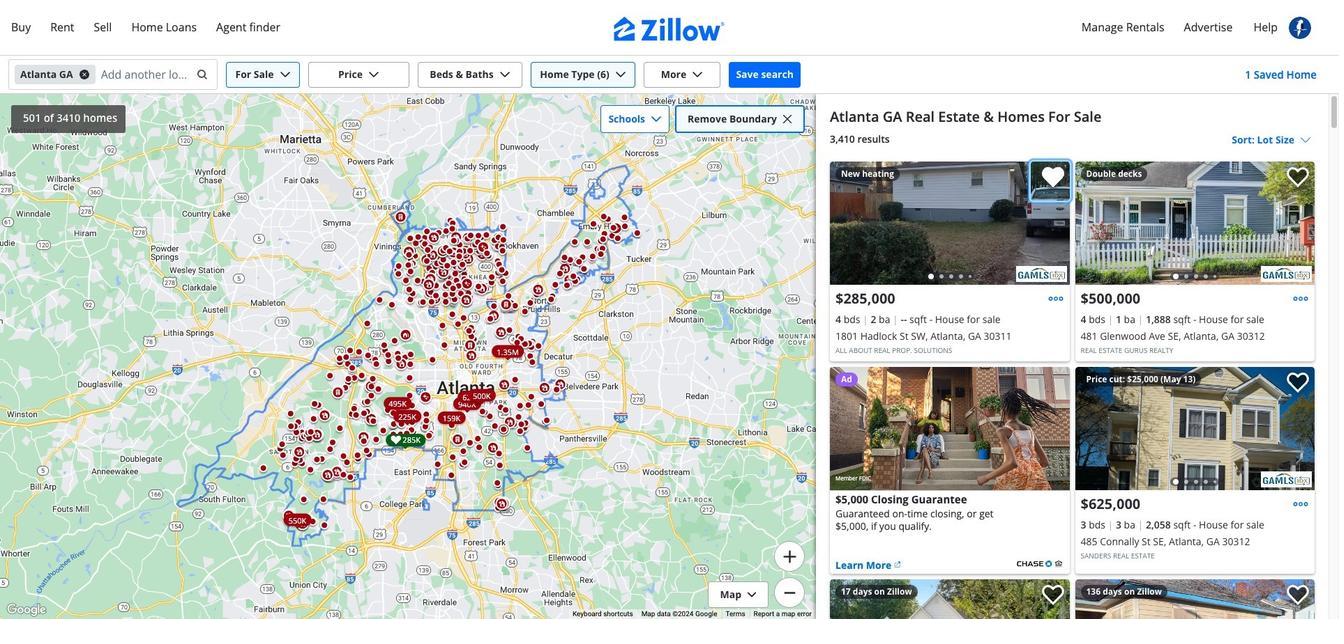 Task type: locate. For each thing, give the bounding box(es) containing it.
map region
[[0, 94, 816, 620]]

485 connally st se, atlanta, ga 30312 image
[[1075, 368, 1315, 491], [1261, 472, 1312, 488]]

property images, use arrow keys to navigate, image 1 of 86 group
[[1075, 368, 1315, 494]]

zillow logo image
[[614, 17, 725, 41]]

remove tag image
[[79, 69, 90, 80]]

property images, use arrow keys to navigate, image 1 of 31 group
[[1075, 162, 1315, 289]]

google image
[[3, 602, 50, 620]]

481 glenwood ave se, atlanta, ga 30312 image
[[1075, 162, 1315, 285], [1261, 266, 1312, 282]]

main content
[[816, 94, 1329, 620]]

advertisement element
[[830, 368, 1069, 575]]

1801 hadlock st sw, atlanta, ga 30311 image
[[830, 162, 1069, 285], [1016, 266, 1067, 282]]

1120 mc daniel st sw, atlanta, ga 30310 image
[[1075, 580, 1315, 620]]

Add another location text field
[[101, 63, 188, 86]]



Task type: vqa. For each thing, say whether or not it's contained in the screenshot.
'THE'
no



Task type: describe. For each thing, give the bounding box(es) containing it.
clear field image
[[195, 69, 206, 80]]

4810 highland lake dr, college park, ga 30349 image
[[830, 580, 1069, 620]]

main navigation
[[0, 0, 1339, 56]]

filters element
[[0, 56, 1339, 94]]

your profile default icon image
[[1289, 17, 1311, 39]]

property images, use arrow keys to navigate, image 1 of 6 group
[[830, 162, 1069, 289]]



